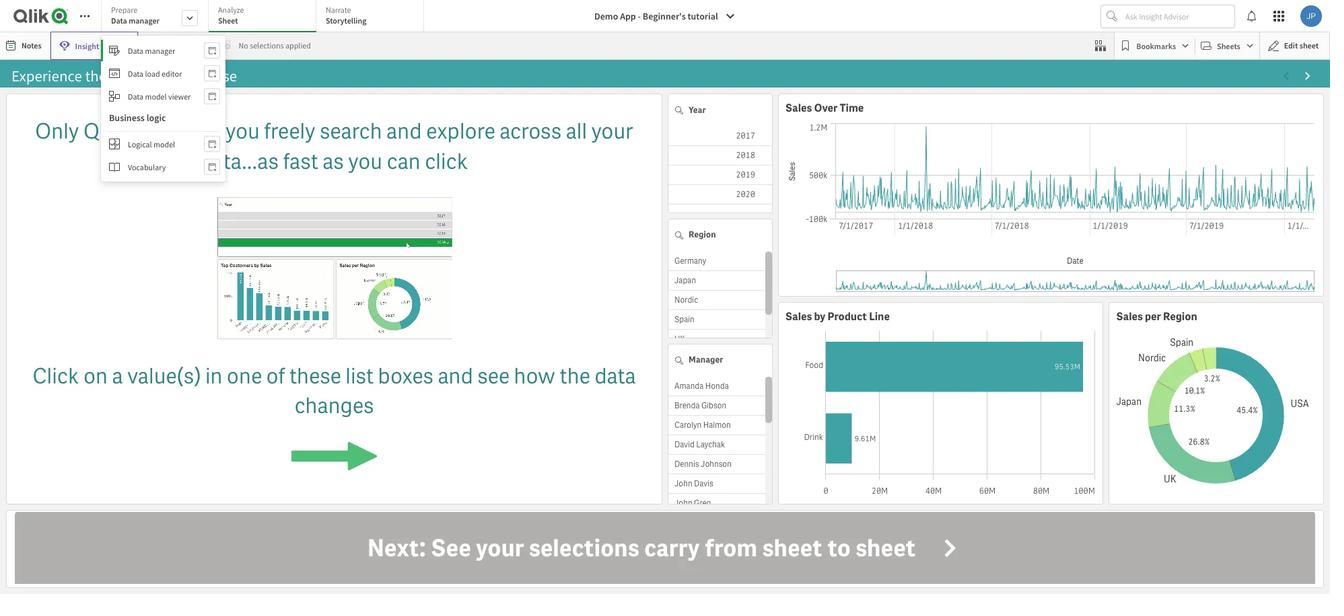 Task type: describe. For each thing, give the bounding box(es) containing it.
manager
[[689, 354, 724, 366]]

0 vertical spatial you
[[226, 117, 260, 145]]

sales for sales over time
[[786, 101, 812, 115]]

data...as
[[200, 147, 279, 176]]

one
[[227, 362, 262, 390]]

application image
[[109, 68, 120, 79]]

prepare
[[111, 5, 138, 15]]

2019
[[736, 170, 756, 181]]

carolyn halmon optional. 3 of 19 row
[[669, 416, 766, 435]]

john greg
[[675, 498, 711, 509]]

carolyn
[[675, 420, 702, 431]]

qlik
[[83, 117, 121, 145]]

2017 optional. 1 of 5 row
[[669, 127, 773, 146]]

time
[[840, 101, 864, 115]]

beginner's
[[643, 10, 686, 22]]

sales per region
[[1117, 310, 1198, 324]]

model for logical
[[154, 139, 175, 149]]

fast
[[283, 147, 318, 176]]

next: see your selections carry from sheet to sheet
[[368, 533, 916, 564]]

applied
[[286, 40, 311, 51]]

changes
[[295, 392, 374, 421]]

1 horizontal spatial you
[[348, 147, 383, 176]]

over
[[815, 101, 838, 115]]

spain
[[675, 314, 695, 325]]

search
[[320, 117, 382, 145]]

2020 optional. 4 of 5 row
[[669, 185, 773, 205]]

analyze sheet
[[218, 5, 244, 26]]

value(s)
[[127, 362, 201, 390]]

selections inside button
[[529, 533, 640, 564]]

laychak
[[697, 439, 726, 450]]

next: see your selections carry from sheet to sheet button
[[15, 513, 1316, 585]]

step back image
[[171, 40, 182, 51]]

how
[[514, 362, 556, 390]]

product
[[828, 310, 868, 324]]

vocabulary
              - open in new tab image
[[208, 162, 216, 172]]

tab list containing prepare
[[101, 0, 429, 34]]

nordic
[[675, 295, 699, 306]]

edit
[[1285, 40, 1299, 51]]

0 vertical spatial selections
[[250, 40, 284, 51]]

narrate storytelling
[[326, 5, 367, 26]]

data load editor
              - open in new tab image
[[208, 68, 216, 79]]

greg
[[694, 498, 711, 509]]

region inside sales per region application
[[1164, 310, 1198, 324]]

list
[[346, 362, 374, 390]]

sheets
[[1218, 41, 1241, 51]]

tutorial
[[688, 10, 719, 22]]

data load editor
[[128, 68, 182, 78]]

see
[[478, 362, 510, 390]]

2017
[[736, 131, 756, 141]]

sales for sales per region
[[1117, 310, 1143, 324]]

dennis johnson
[[675, 459, 732, 470]]

click on a value(s) in one of these list boxes and see how the data changes
[[33, 362, 636, 421]]

david laychak
[[675, 439, 726, 450]]

can
[[387, 147, 421, 176]]

load
[[145, 68, 160, 78]]

by
[[815, 310, 826, 324]]

per
[[1146, 310, 1162, 324]]

uk
[[675, 334, 686, 345]]

viewer
[[168, 91, 191, 101]]

of
[[266, 362, 285, 390]]

selections tool image
[[1096, 40, 1107, 51]]

to
[[828, 533, 851, 564]]

gibson
[[702, 400, 727, 411]]

logical
[[128, 139, 152, 149]]

sheet
[[218, 15, 238, 26]]

in
[[205, 362, 223, 390]]

manager inside button
[[145, 45, 175, 56]]

business logic image
[[109, 139, 120, 150]]

uk optional. 5 of 7 row
[[669, 330, 766, 349]]

notes
[[22, 40, 41, 51]]

dennis johnson optional. 5 of 19 row
[[669, 455, 766, 475]]

click
[[425, 147, 468, 176]]

these
[[289, 362, 341, 390]]

data manager button
[[101, 40, 226, 61]]

1 horizontal spatial sheet
[[856, 533, 916, 564]]

a
[[112, 362, 123, 390]]

brenda gibson
[[675, 400, 727, 411]]

logic
[[147, 112, 166, 124]]

book image
[[109, 162, 120, 172]]

dennis
[[675, 459, 700, 470]]

editor
[[162, 68, 182, 78]]

demo app - beginner's tutorial
[[595, 10, 719, 22]]

storytelling
[[326, 15, 367, 26]]

2019 optional. 3 of 5 row
[[669, 166, 773, 185]]

year
[[689, 104, 706, 116]]

2018 optional. 2 of 5 row
[[669, 146, 773, 166]]



Task type: vqa. For each thing, say whether or not it's contained in the screenshot.
"2017"
yes



Task type: locate. For each thing, give the bounding box(es) containing it.
0 vertical spatial your
[[592, 117, 634, 145]]

click
[[33, 362, 79, 390]]

1 horizontal spatial region
[[1164, 310, 1198, 324]]

sheets button
[[1199, 35, 1257, 57]]

amanda honda optional. 1 of 19 row
[[669, 377, 766, 396]]

data inside data manager button
[[128, 45, 144, 56]]

across
[[500, 117, 562, 145]]

amanda
[[675, 381, 704, 392]]

next: see your selections carry from sheet to sheet application
[[0, 0, 1331, 595], [6, 511, 1325, 589]]

0 vertical spatial manager
[[129, 15, 160, 26]]

model up logic
[[145, 91, 167, 101]]

edit sheet button
[[1260, 32, 1331, 60]]

data model viewer button
[[101, 86, 226, 107]]

0 horizontal spatial and
[[387, 117, 422, 145]]

region
[[689, 229, 716, 241], [1164, 310, 1198, 324]]

sales over time
[[786, 101, 864, 115]]

you right as
[[348, 147, 383, 176]]

sheet
[[1300, 40, 1319, 51], [763, 533, 823, 564], [856, 533, 916, 564]]

0 vertical spatial and
[[387, 117, 422, 145]]

sense
[[125, 117, 183, 145]]

demo app - beginner's tutorial button
[[587, 5, 744, 27]]

your inside only qlik sense lets you freely search and explore across all your data...as fast as you can click
[[592, 117, 634, 145]]

1 vertical spatial you
[[348, 147, 383, 176]]

2018
[[736, 150, 756, 161]]

and
[[387, 117, 422, 145], [438, 362, 473, 390]]

data inside data model viewer button
[[128, 91, 144, 101]]

sheet right edit
[[1300, 40, 1319, 51]]

manager down 'prepare'
[[129, 15, 160, 26]]

brenda gibson optional. 2 of 19 row
[[669, 396, 766, 416]]

halmon
[[704, 420, 731, 431]]

germany optional. 1 of 7 row
[[669, 252, 766, 271]]

your
[[592, 117, 634, 145], [476, 533, 524, 564]]

data inside prepare data manager
[[111, 15, 127, 26]]

model for data
[[145, 91, 167, 101]]

john inside row
[[675, 498, 693, 509]]

data left load
[[128, 68, 144, 78]]

data for data load editor
[[128, 68, 144, 78]]

selections
[[250, 40, 284, 51], [529, 533, 640, 564]]

1 horizontal spatial and
[[438, 362, 473, 390]]

0 horizontal spatial you
[[226, 117, 260, 145]]

data
[[595, 362, 636, 390]]

0 horizontal spatial region
[[689, 229, 716, 241]]

edit sheet
[[1285, 40, 1319, 51]]

on
[[84, 362, 108, 390]]

sales per region application
[[1110, 302, 1325, 505]]

sales left over
[[786, 101, 812, 115]]

vocabulary button
[[101, 156, 226, 178]]

data
[[111, 15, 127, 26], [128, 45, 144, 56], [128, 68, 144, 78], [128, 91, 144, 101]]

data manager
[[128, 45, 175, 56]]

data manager image
[[109, 45, 120, 56]]

brenda
[[675, 400, 700, 411]]

bookmarks button
[[1118, 35, 1193, 57]]

sales left by at bottom right
[[786, 310, 812, 324]]

and inside only qlik sense lets you freely search and explore across all your data...as fast as you can click
[[387, 117, 422, 145]]

data model image
[[109, 91, 120, 102]]

carolyn halmon
[[675, 420, 731, 431]]

business logic
[[109, 112, 166, 124]]

1 vertical spatial manager
[[145, 45, 175, 56]]

2 john from the top
[[675, 498, 693, 509]]

no selections applied
[[239, 40, 311, 51]]

region up "germany"
[[689, 229, 716, 241]]

1 vertical spatial and
[[438, 362, 473, 390]]

next:
[[368, 533, 426, 564]]

2020
[[736, 189, 756, 200]]

1 john from the top
[[675, 479, 693, 489]]

your right see
[[476, 533, 524, 564]]

0 vertical spatial region
[[689, 229, 716, 241]]

0 vertical spatial model
[[145, 91, 167, 101]]

explore
[[426, 117, 496, 145]]

2 horizontal spatial sheet
[[1300, 40, 1319, 51]]

the
[[560, 362, 591, 390]]

data load editor button
[[101, 63, 226, 84]]

1 horizontal spatial your
[[592, 117, 634, 145]]

spain optional. 4 of 7 row
[[669, 310, 766, 330]]

john greg optional. 7 of 19 row
[[669, 494, 766, 514]]

japan
[[675, 275, 697, 286]]

john davis
[[675, 479, 714, 489]]

johnson
[[701, 459, 732, 470]]

honda
[[706, 381, 729, 392]]

logical model
              - open in new tab image
[[208, 139, 216, 150]]

model up vocabulary button
[[154, 139, 175, 149]]

logical model
[[128, 139, 175, 149]]

app
[[620, 10, 636, 22]]

manager inside prepare data manager
[[129, 15, 160, 26]]

you
[[226, 117, 260, 145], [348, 147, 383, 176]]

1 vertical spatial john
[[675, 498, 693, 509]]

manager
[[129, 15, 160, 26], [145, 45, 175, 56]]

boxes
[[378, 362, 434, 390]]

data for data manager
[[128, 45, 144, 56]]

0 vertical spatial john
[[675, 479, 693, 489]]

analyze
[[218, 5, 244, 15]]

carry
[[645, 533, 700, 564]]

manager up data load editor button
[[145, 45, 175, 56]]

application
[[6, 94, 663, 505]]

data model viewer
              - open in new tab image
[[208, 91, 216, 102]]

-
[[638, 10, 641, 22]]

0 horizontal spatial selections
[[250, 40, 284, 51]]

japan optional. 2 of 7 row
[[669, 271, 766, 291]]

bookmarks
[[1137, 41, 1177, 51]]

germany
[[675, 256, 707, 267]]

narrate
[[326, 5, 351, 15]]

1 horizontal spatial selections
[[529, 533, 640, 564]]

0 horizontal spatial sheet
[[763, 533, 823, 564]]

you up "data...as"
[[226, 117, 260, 145]]

model
[[145, 91, 167, 101], [154, 139, 175, 149]]

and up can
[[387, 117, 422, 145]]

data down 'prepare'
[[111, 15, 127, 26]]

john inside 'row'
[[675, 479, 693, 489]]

sales for sales by product line
[[786, 310, 812, 324]]

as
[[323, 147, 344, 176]]

and inside the click on a value(s) in one of these list boxes and see how the data changes
[[438, 362, 473, 390]]

demo
[[595, 10, 619, 22]]

next sheet: product details image
[[1303, 71, 1314, 82]]

data for data model viewer
[[128, 91, 144, 101]]

model inside logical model button
[[154, 139, 175, 149]]

sales inside application
[[786, 310, 812, 324]]

sheet left to
[[763, 533, 823, 564]]

tab list
[[101, 0, 429, 34]]

no
[[239, 40, 248, 51]]

your inside the next: see your selections carry from sheet to sheet button
[[476, 533, 524, 564]]

vocabulary
[[128, 162, 166, 172]]

and left see
[[438, 362, 473, 390]]

sales by product line application
[[778, 302, 1104, 505]]

sheet right to
[[856, 533, 916, 564]]

business
[[109, 112, 145, 124]]

data inside data load editor button
[[128, 68, 144, 78]]

sales left the per on the bottom
[[1117, 310, 1143, 324]]

john down dennis
[[675, 479, 693, 489]]

0 horizontal spatial your
[[476, 533, 524, 564]]

john davis optional. 6 of 19 row
[[669, 475, 766, 494]]

sales over time application
[[778, 94, 1325, 297]]

Ask Insight Advisor text field
[[1123, 5, 1235, 27]]

john for john davis
[[675, 479, 693, 489]]

1 vertical spatial model
[[154, 139, 175, 149]]

prepare data manager
[[111, 5, 160, 26]]

david laychak optional. 4 of 19 row
[[669, 435, 766, 455]]

nordic optional. 3 of 7 row
[[669, 291, 766, 310]]

line
[[870, 310, 890, 324]]

data model viewer
[[128, 91, 191, 101]]

region right the per on the bottom
[[1164, 310, 1198, 324]]

see
[[431, 533, 471, 564]]

1 vertical spatial selections
[[529, 533, 640, 564]]

sales by product line
[[786, 310, 890, 324]]

john for john greg
[[675, 498, 693, 509]]

1 vertical spatial region
[[1164, 310, 1198, 324]]

only
[[35, 117, 79, 145]]

john left greg
[[675, 498, 693, 509]]

your right all
[[592, 117, 634, 145]]

notes button
[[3, 35, 47, 57]]

logical model button
[[101, 133, 226, 155]]

1 vertical spatial your
[[476, 533, 524, 564]]

lets
[[187, 117, 221, 145]]

data manager
              - open in new tab image
[[208, 45, 216, 56]]

application containing only qlik sense lets you freely search and explore across all your data...as fast as you can click
[[6, 94, 663, 505]]

data right data model icon
[[128, 91, 144, 101]]

all
[[566, 117, 587, 145]]

data right data manager icon at the left top of page
[[128, 45, 144, 56]]

amanda honda
[[675, 381, 729, 392]]

model inside data model viewer button
[[145, 91, 167, 101]]

from
[[705, 533, 758, 564]]



